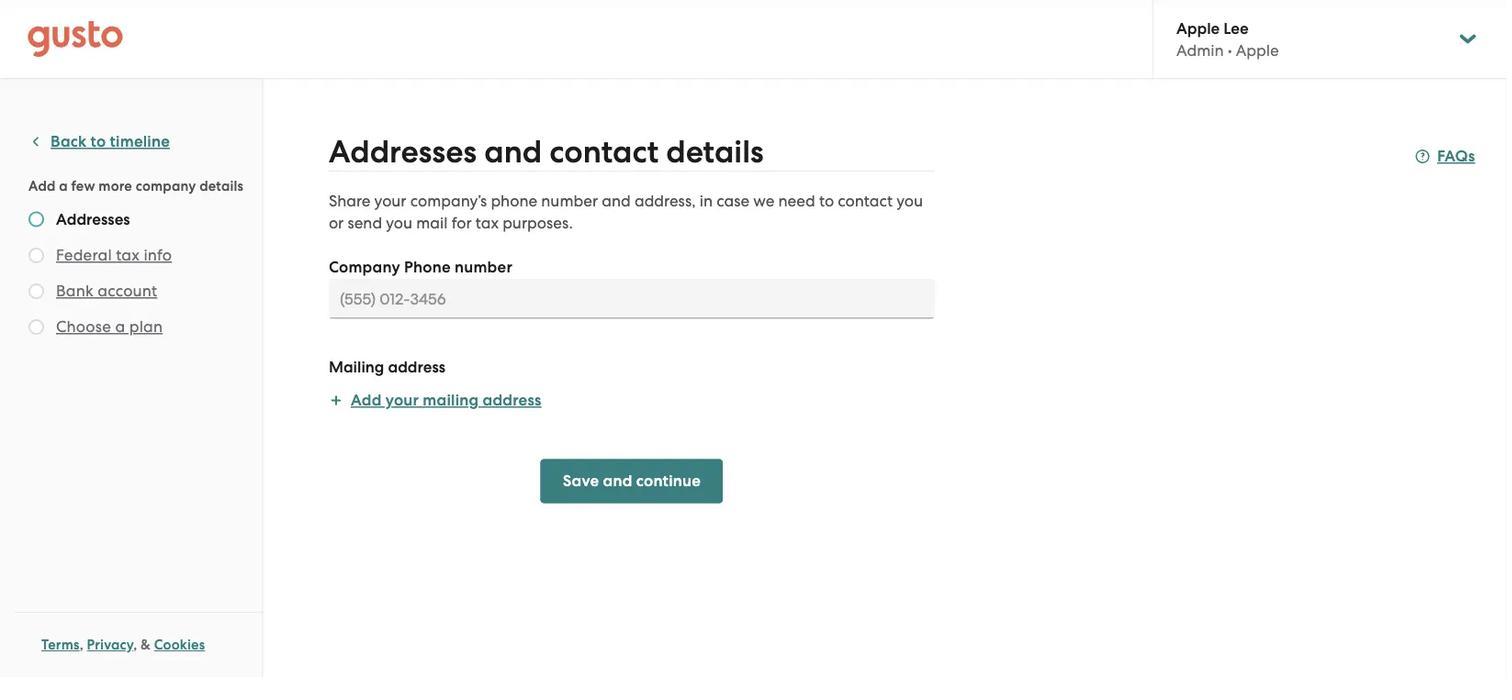 Task type: vqa. For each thing, say whether or not it's contained in the screenshot.
second , from the right
yes



Task type: describe. For each thing, give the bounding box(es) containing it.
admin
[[1177, 41, 1224, 59]]

apple lee admin • apple
[[1177, 19, 1279, 59]]

back to timeline
[[51, 132, 170, 151]]

terms link
[[41, 638, 80, 654]]

add for add your mailing address
[[351, 391, 382, 410]]

1 , from the left
[[80, 638, 83, 654]]

•
[[1228, 41, 1232, 59]]

addresses for addresses
[[56, 210, 130, 229]]

bank account button
[[56, 280, 157, 302]]

more
[[99, 178, 132, 194]]

and for addresses
[[484, 134, 542, 171]]

share
[[329, 192, 371, 210]]

choose
[[56, 318, 111, 336]]

faqs button
[[1416, 146, 1476, 168]]

1 horizontal spatial details
[[666, 134, 764, 171]]

privacy
[[87, 638, 133, 654]]

faqs
[[1438, 147, 1476, 166]]

federal
[[56, 246, 112, 265]]

address,
[[635, 192, 696, 210]]

bank
[[56, 282, 94, 300]]

back to timeline button
[[28, 131, 170, 153]]

share your company's phone number and address, in case we need to contact you or send you mail for tax purposes.
[[329, 192, 923, 232]]

number inside share your company's phone number and address, in case we need to contact you or send you mail for tax purposes.
[[541, 192, 598, 210]]

federal tax info
[[56, 246, 172, 265]]

cookies
[[154, 638, 205, 654]]

save and continue button
[[541, 460, 723, 504]]

timeline
[[110, 132, 170, 151]]

home image
[[28, 21, 123, 57]]

0 horizontal spatial you
[[386, 214, 413, 232]]

a for choose
[[115, 318, 125, 336]]

company
[[136, 178, 196, 194]]

addresses for addresses and contact details
[[329, 134, 477, 171]]

or
[[329, 214, 344, 232]]

1 vertical spatial details
[[200, 178, 244, 194]]

company
[[329, 258, 400, 277]]

2 , from the left
[[133, 638, 137, 654]]

bank account
[[56, 282, 157, 300]]

contact inside share your company's phone number and address, in case we need to contact you or send you mail for tax purposes.
[[838, 192, 893, 210]]

case
[[717, 192, 750, 210]]

Company Phone number telephone field
[[329, 279, 935, 319]]

to inside 'button'
[[91, 132, 106, 151]]

0 vertical spatial address
[[388, 358, 446, 377]]

mailing
[[329, 358, 384, 377]]

for
[[452, 214, 472, 232]]

we
[[754, 192, 775, 210]]

addresses list
[[28, 210, 254, 342]]

and for save
[[603, 472, 633, 491]]

info
[[144, 246, 172, 265]]

add your mailing address
[[351, 391, 542, 410]]



Task type: locate. For each thing, give the bounding box(es) containing it.
save and continue
[[563, 472, 701, 491]]

mail
[[416, 214, 448, 232]]

you
[[897, 192, 923, 210], [386, 214, 413, 232]]

1 horizontal spatial addresses
[[329, 134, 477, 171]]

1 vertical spatial apple
[[1236, 41, 1279, 59]]

1 vertical spatial you
[[386, 214, 413, 232]]

0 vertical spatial apple
[[1177, 19, 1220, 37]]

0 horizontal spatial details
[[200, 178, 244, 194]]

plan
[[129, 318, 163, 336]]

cookies button
[[154, 635, 205, 657]]

0 vertical spatial check image
[[28, 212, 44, 227]]

federal tax info button
[[56, 244, 172, 266]]

0 vertical spatial your
[[374, 192, 407, 210]]

addresses inside addresses list
[[56, 210, 130, 229]]

1 vertical spatial to
[[819, 192, 834, 210]]

terms , privacy , & cookies
[[41, 638, 205, 654]]

details
[[666, 134, 764, 171], [200, 178, 244, 194]]

a left few
[[59, 178, 68, 194]]

number
[[541, 192, 598, 210], [455, 258, 513, 277]]

2 check image from the top
[[28, 320, 44, 335]]

address
[[388, 358, 446, 377], [483, 391, 542, 410]]

choose a plan
[[56, 318, 163, 336]]

1 vertical spatial and
[[602, 192, 631, 210]]

1 vertical spatial number
[[455, 258, 513, 277]]

0 horizontal spatial to
[[91, 132, 106, 151]]

2 vertical spatial and
[[603, 472, 633, 491]]

your down mailing address
[[386, 391, 419, 410]]

check image for federal
[[28, 248, 44, 264]]

and
[[484, 134, 542, 171], [602, 192, 631, 210], [603, 472, 633, 491]]

&
[[141, 638, 151, 654]]

1 horizontal spatial you
[[897, 192, 923, 210]]

contact
[[550, 134, 659, 171], [838, 192, 893, 210]]

0 vertical spatial check image
[[28, 248, 44, 264]]

1 vertical spatial address
[[483, 391, 542, 410]]

a left plan
[[115, 318, 125, 336]]

1 horizontal spatial to
[[819, 192, 834, 210]]

add a few more company details
[[28, 178, 244, 194]]

2 check image from the top
[[28, 284, 44, 299]]

phone
[[491, 192, 538, 210]]

1 vertical spatial addresses
[[56, 210, 130, 229]]

0 vertical spatial details
[[666, 134, 764, 171]]

addresses and contact details
[[329, 134, 764, 171]]

1 horizontal spatial apple
[[1236, 41, 1279, 59]]

1 horizontal spatial address
[[483, 391, 542, 410]]

add for add a few more company details
[[28, 178, 56, 194]]

check image
[[28, 248, 44, 264], [28, 320, 44, 335]]

and inside button
[[603, 472, 633, 491]]

1 horizontal spatial a
[[115, 318, 125, 336]]

save
[[563, 472, 599, 491]]

check image
[[28, 212, 44, 227], [28, 284, 44, 299]]

company's
[[410, 192, 487, 210]]

1 check image from the top
[[28, 248, 44, 264]]

check image for choose
[[28, 320, 44, 335]]

0 horizontal spatial add
[[28, 178, 56, 194]]

1 horizontal spatial contact
[[838, 192, 893, 210]]

tax left the info
[[116, 246, 140, 265]]

in
[[700, 192, 713, 210]]

0 vertical spatial addresses
[[329, 134, 477, 171]]

1 vertical spatial your
[[386, 391, 419, 410]]

address right mailing
[[483, 391, 542, 410]]

1 horizontal spatial tax
[[476, 214, 499, 232]]

0 vertical spatial tax
[[476, 214, 499, 232]]

to right the back
[[91, 132, 106, 151]]

your
[[374, 192, 407, 210], [386, 391, 419, 410]]

need
[[779, 192, 816, 210]]

0 horizontal spatial number
[[455, 258, 513, 277]]

mailing address
[[329, 358, 446, 377]]

contact up share your company's phone number and address, in case we need to contact you or send you mail for tax purposes.
[[550, 134, 659, 171]]

account
[[98, 282, 157, 300]]

1 vertical spatial add
[[351, 391, 382, 410]]

tax inside button
[[116, 246, 140, 265]]

0 vertical spatial number
[[541, 192, 598, 210]]

number down for
[[455, 258, 513, 277]]

your up send
[[374, 192, 407, 210]]

purposes.
[[503, 214, 573, 232]]

0 horizontal spatial tax
[[116, 246, 140, 265]]

check image left choose
[[28, 320, 44, 335]]

1 horizontal spatial ,
[[133, 638, 137, 654]]

0 horizontal spatial apple
[[1177, 19, 1220, 37]]

1 horizontal spatial add
[[351, 391, 382, 410]]

add down mailing
[[351, 391, 382, 410]]

apple
[[1177, 19, 1220, 37], [1236, 41, 1279, 59]]

a
[[59, 178, 68, 194], [115, 318, 125, 336]]

to right need
[[819, 192, 834, 210]]

0 vertical spatial you
[[897, 192, 923, 210]]

your inside share your company's phone number and address, in case we need to contact you or send you mail for tax purposes.
[[374, 192, 407, 210]]

addresses up company's
[[329, 134, 477, 171]]

addresses down few
[[56, 210, 130, 229]]

and left address,
[[602, 192, 631, 210]]

back
[[51, 132, 87, 151]]

check image left federal
[[28, 248, 44, 264]]

apple right '•'
[[1236, 41, 1279, 59]]

phone
[[404, 258, 451, 277]]

0 vertical spatial a
[[59, 178, 68, 194]]

0 horizontal spatial a
[[59, 178, 68, 194]]

lee
[[1224, 19, 1249, 37]]

address up add your mailing address
[[388, 358, 446, 377]]

contact right need
[[838, 192, 893, 210]]

0 horizontal spatial addresses
[[56, 210, 130, 229]]

0 vertical spatial add
[[28, 178, 56, 194]]

0 horizontal spatial address
[[388, 358, 446, 377]]

tax inside share your company's phone number and address, in case we need to contact you or send you mail for tax purposes.
[[476, 214, 499, 232]]

1 vertical spatial tax
[[116, 246, 140, 265]]

choose a plan button
[[56, 316, 163, 338]]

apple up 'admin'
[[1177, 19, 1220, 37]]

,
[[80, 638, 83, 654], [133, 638, 137, 654]]

details right company
[[200, 178, 244, 194]]

and up phone
[[484, 134, 542, 171]]

to
[[91, 132, 106, 151], [819, 192, 834, 210]]

0 horizontal spatial ,
[[80, 638, 83, 654]]

your for add
[[386, 391, 419, 410]]

privacy link
[[87, 638, 133, 654]]

continue
[[636, 472, 701, 491]]

a for add
[[59, 178, 68, 194]]

to inside share your company's phone number and address, in case we need to contact you or send you mail for tax purposes.
[[819, 192, 834, 210]]

and right save
[[603, 472, 633, 491]]

0 vertical spatial contact
[[550, 134, 659, 171]]

and inside share your company's phone number and address, in case we need to contact you or send you mail for tax purposes.
[[602, 192, 631, 210]]

send
[[348, 214, 382, 232]]

add
[[28, 178, 56, 194], [351, 391, 382, 410]]

company phone number
[[329, 258, 513, 277]]

your for share
[[374, 192, 407, 210]]

details up in
[[666, 134, 764, 171]]

1 vertical spatial check image
[[28, 320, 44, 335]]

addresses
[[329, 134, 477, 171], [56, 210, 130, 229]]

tax right for
[[476, 214, 499, 232]]

add left few
[[28, 178, 56, 194]]

few
[[71, 178, 95, 194]]

0 vertical spatial and
[[484, 134, 542, 171]]

tax
[[476, 214, 499, 232], [116, 246, 140, 265]]

1 vertical spatial contact
[[838, 192, 893, 210]]

0 horizontal spatial contact
[[550, 134, 659, 171]]

0 vertical spatial to
[[91, 132, 106, 151]]

1 horizontal spatial number
[[541, 192, 598, 210]]

1 vertical spatial check image
[[28, 284, 44, 299]]

number up purposes. on the left
[[541, 192, 598, 210]]

terms
[[41, 638, 80, 654]]

, left &
[[133, 638, 137, 654]]

, left privacy
[[80, 638, 83, 654]]

1 check image from the top
[[28, 212, 44, 227]]

1 vertical spatial a
[[115, 318, 125, 336]]

a inside button
[[115, 318, 125, 336]]

mailing
[[423, 391, 479, 410]]



